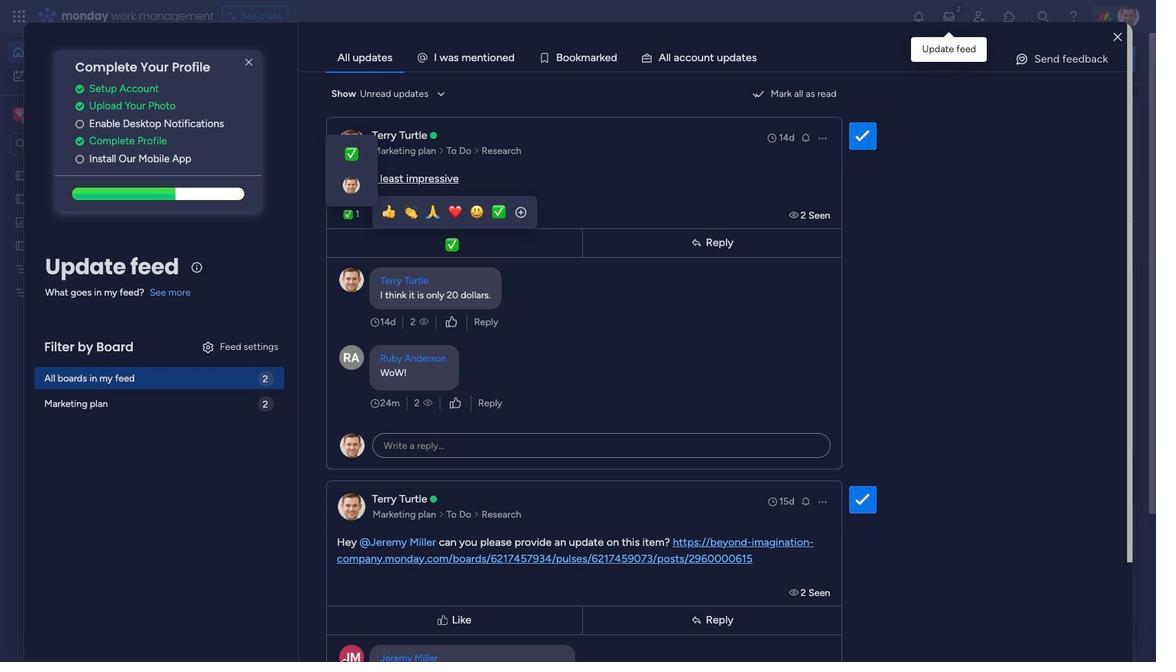 Task type: describe. For each thing, give the bounding box(es) containing it.
slider arrow image for reminder icon
[[438, 508, 444, 522]]

0 vertical spatial option
[[8, 41, 167, 63]]

2 check circle image from the top
[[75, 136, 84, 147]]

templates image image
[[941, 277, 1123, 372]]

Search in workspace field
[[29, 136, 115, 152]]

search everything image
[[1036, 10, 1050, 23]]

getting started element
[[929, 502, 1135, 557]]

2 public board image from the top
[[14, 239, 28, 252]]

slider arrow image for reminder image
[[438, 144, 444, 158]]

update feed image
[[942, 10, 956, 23]]

2 horizontal spatial public board image
[[680, 251, 695, 266]]

v2 like image
[[450, 396, 461, 411]]

workspace image
[[13, 107, 27, 122]]

circle o image
[[75, 154, 84, 164]]

notifications image
[[912, 10, 926, 23]]

v2 bolt switch image
[[1047, 51, 1055, 66]]

monday marketplace image
[[1003, 10, 1016, 23]]

give feedback image
[[1015, 52, 1029, 66]]

2 add to favorites image from the left
[[633, 252, 647, 265]]

close image
[[1114, 32, 1122, 42]]

v2 seen image
[[789, 587, 801, 599]]

options image
[[817, 132, 828, 143]]

see plans image
[[228, 9, 241, 24]]

circle o image
[[75, 119, 84, 129]]

0 vertical spatial dapulse x slim image
[[241, 54, 257, 71]]

public dashboard image
[[14, 215, 28, 228]]



Task type: locate. For each thing, give the bounding box(es) containing it.
v2 seen image
[[789, 210, 801, 221], [419, 316, 429, 329], [423, 397, 433, 410]]

2 vertical spatial option
[[0, 163, 175, 165]]

0 vertical spatial check circle image
[[75, 101, 84, 112]]

1 public board image from the top
[[14, 192, 28, 205]]

1 horizontal spatial dapulse x slim image
[[1115, 100, 1131, 116]]

0 vertical spatial public board image
[[14, 192, 28, 205]]

1 vertical spatial public board image
[[14, 239, 28, 252]]

1 vertical spatial v2 seen image
[[419, 316, 429, 329]]

2 image
[[952, 1, 965, 16]]

tab list
[[326, 44, 1127, 72]]

v2 seen image for v2 like image
[[419, 316, 429, 329]]

quick search results list box
[[213, 129, 896, 480]]

dapulse x slim image
[[241, 54, 257, 71], [1115, 100, 1131, 116]]

option down "search in workspace" field
[[0, 163, 175, 165]]

add to favorites image
[[408, 252, 422, 265], [633, 252, 647, 265]]

terry turtle image
[[1118, 6, 1140, 28]]

workspace image
[[15, 107, 25, 122]]

0 horizontal spatial public board image
[[14, 169, 28, 182]]

list box
[[0, 161, 175, 490]]

option up workspace selection element
[[8, 65, 167, 87]]

public board image up public dashboard icon
[[14, 192, 28, 205]]

check circle image
[[75, 84, 84, 94]]

1 horizontal spatial public board image
[[455, 251, 470, 266]]

0 horizontal spatial add to favorites image
[[408, 252, 422, 265]]

help image
[[1067, 10, 1080, 23]]

public board image down public dashboard icon
[[14, 239, 28, 252]]

reminder image
[[800, 496, 811, 507]]

public board image
[[14, 192, 28, 205], [14, 239, 28, 252]]

0 vertical spatial v2 seen image
[[789, 210, 801, 221]]

workspace selection element
[[13, 106, 115, 124]]

slider arrow image
[[438, 144, 444, 158], [473, 144, 479, 158], [438, 508, 444, 522]]

1 vertical spatial option
[[8, 65, 167, 87]]

2 element
[[351, 518, 368, 535]]

invite members image
[[972, 10, 986, 23]]

1 add to favorites image from the left
[[408, 252, 422, 265]]

close recently visited image
[[213, 112, 229, 129]]

options image
[[817, 496, 828, 507]]

slider arrow image
[[473, 508, 479, 522]]

1 vertical spatial dapulse x slim image
[[1115, 100, 1131, 116]]

reminder image
[[800, 132, 811, 143]]

check circle image down circle o image
[[75, 136, 84, 147]]

check circle image
[[75, 101, 84, 112], [75, 136, 84, 147]]

1 vertical spatial check circle image
[[75, 136, 84, 147]]

tab
[[326, 44, 404, 72]]

remove from favorites image
[[408, 420, 422, 434]]

option
[[8, 41, 167, 63], [8, 65, 167, 87], [0, 163, 175, 165]]

v2 like image
[[446, 315, 457, 330]]

2 vertical spatial v2 seen image
[[423, 397, 433, 410]]

check circle image up circle o image
[[75, 101, 84, 112]]

select product image
[[12, 10, 26, 23]]

contact sales element
[[929, 634, 1135, 663]]

public board image
[[14, 169, 28, 182], [455, 251, 470, 266], [680, 251, 695, 266]]

v2 seen image for v2 like icon
[[423, 397, 433, 410]]

v2 user feedback image
[[940, 51, 950, 67]]

help center element
[[929, 568, 1135, 623]]

1 check circle image from the top
[[75, 101, 84, 112]]

option up check circle image
[[8, 41, 167, 63]]

0 horizontal spatial dapulse x slim image
[[241, 54, 257, 71]]

1 horizontal spatial add to favorites image
[[633, 252, 647, 265]]



Task type: vqa. For each thing, say whether or not it's contained in the screenshot.
top 'circle o' icon
yes



